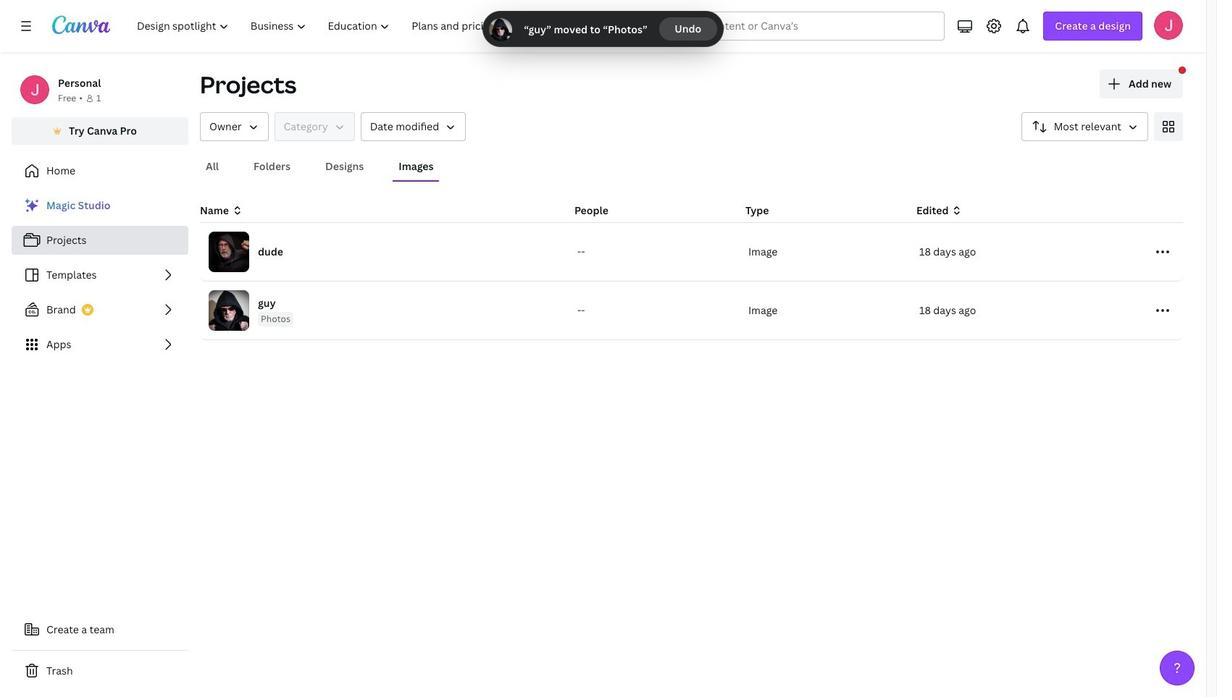 Task type: locate. For each thing, give the bounding box(es) containing it.
Owner button
[[200, 112, 268, 141]]

list
[[12, 191, 188, 359]]

Date modified button
[[361, 112, 466, 141]]

None search field
[[617, 12, 945, 41]]

status
[[483, 12, 723, 46]]

Search search field
[[646, 12, 916, 40]]



Task type: vqa. For each thing, say whether or not it's contained in the screenshot.
Youtube to the top
no



Task type: describe. For each thing, give the bounding box(es) containing it.
Sort by button
[[1021, 112, 1148, 141]]

james peterson image
[[1154, 11, 1183, 40]]

top level navigation element
[[128, 12, 582, 41]]

Category button
[[274, 112, 355, 141]]



